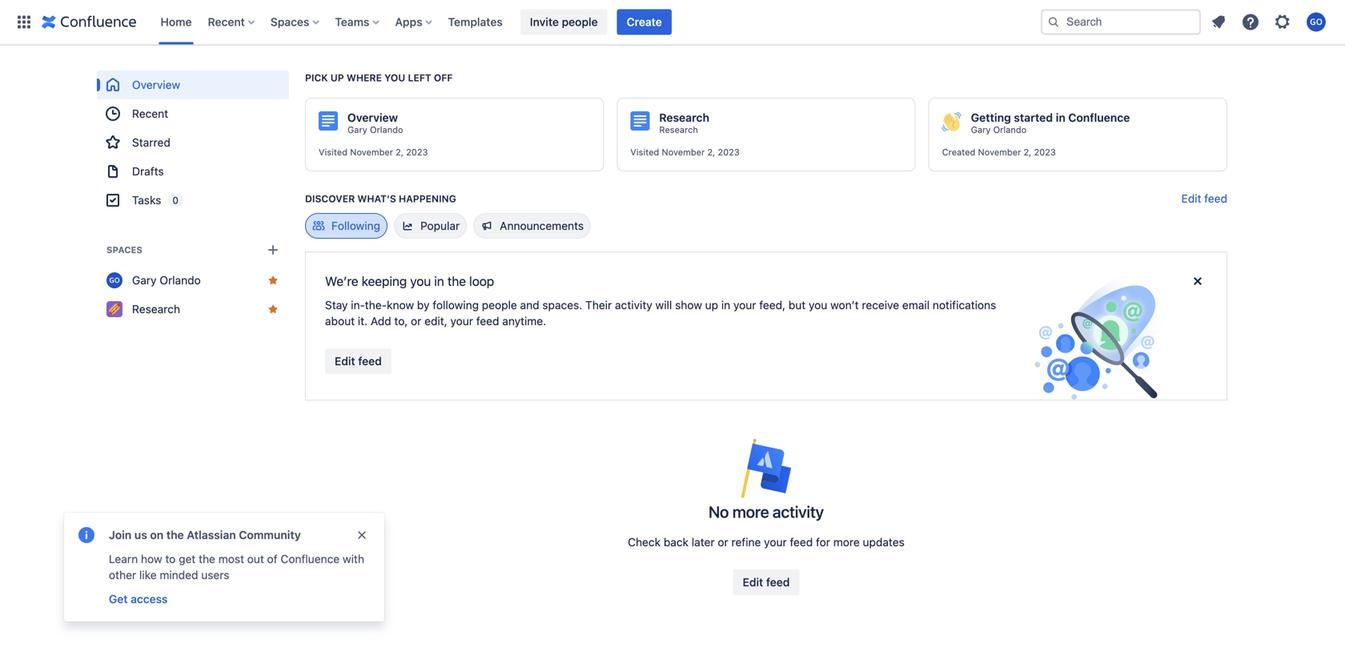 Task type: vqa. For each thing, say whether or not it's contained in the screenshot.
Notification Icon
yes



Task type: describe. For each thing, give the bounding box(es) containing it.
refine
[[732, 536, 761, 549]]

0 horizontal spatial gary orlando link
[[97, 266, 289, 295]]

1 horizontal spatial overview
[[348, 111, 398, 124]]

edit for the topmost edit feed button
[[1182, 192, 1202, 205]]

back
[[664, 536, 689, 549]]

get access button
[[107, 590, 169, 609]]

users
[[201, 568, 230, 582]]

no
[[709, 502, 729, 521]]

like
[[139, 568, 157, 582]]

no more activity
[[709, 502, 824, 521]]

to
[[165, 552, 176, 566]]

teams
[[335, 15, 370, 28]]

following
[[433, 298, 479, 312]]

popular button
[[394, 213, 467, 239]]

overview link
[[97, 71, 289, 99]]

1 horizontal spatial orlando
[[370, 125, 403, 135]]

unstar this space image for research
[[267, 303, 280, 316]]

pick up where you left off
[[305, 72, 453, 83]]

where
[[347, 72, 382, 83]]

1 vertical spatial gary orlando
[[132, 274, 201, 287]]

0 horizontal spatial spaces
[[107, 245, 142, 255]]

create a space image
[[264, 240, 283, 260]]

announcements
[[500, 219, 584, 232]]

1 horizontal spatial your
[[734, 298, 757, 312]]

drafts
[[132, 165, 164, 178]]

notifications
[[933, 298, 997, 312]]

discover what's happening
[[305, 193, 457, 204]]

spaces button
[[266, 9, 326, 35]]

appswitcher icon image
[[14, 12, 34, 32]]

will
[[656, 298, 672, 312]]

in inside getting started in confluence gary orlando
[[1056, 111, 1066, 124]]

check back later or refine your feed for more updates
[[628, 536, 905, 549]]

learn
[[109, 552, 138, 566]]

invite people
[[530, 15, 598, 28]]

1 november from the left
[[350, 147, 393, 157]]

how
[[141, 552, 162, 566]]

0 vertical spatial up
[[331, 72, 344, 83]]

november for getting
[[979, 147, 1022, 157]]

2 horizontal spatial your
[[764, 536, 787, 549]]

by
[[417, 298, 430, 312]]

1 horizontal spatial edit feed button
[[734, 570, 800, 595]]

we're keeping you in the loop
[[325, 274, 494, 289]]

0 horizontal spatial the
[[166, 528, 184, 542]]

show
[[675, 298, 703, 312]]

receive
[[862, 298, 900, 312]]

announcements button
[[474, 213, 591, 239]]

teams button
[[330, 9, 386, 35]]

edit feed for the topmost edit feed button
[[1182, 192, 1228, 205]]

recent inside 'recent' link
[[132, 107, 168, 120]]

visited november 2, 2023 for research
[[631, 147, 740, 157]]

the-
[[365, 298, 387, 312]]

spaces.
[[543, 298, 583, 312]]

get
[[109, 592, 128, 606]]

group containing overview
[[97, 71, 289, 215]]

pick
[[305, 72, 328, 83]]

join
[[109, 528, 132, 542]]

recent link
[[97, 99, 289, 128]]

recent button
[[203, 9, 261, 35]]

out
[[247, 552, 264, 566]]

getting started in confluence gary orlando
[[972, 111, 1131, 135]]

tasks
[[132, 193, 161, 207]]

feed,
[[760, 298, 786, 312]]

info image
[[77, 526, 96, 545]]

banner containing home
[[0, 0, 1346, 45]]

Search field
[[1041, 9, 1202, 35]]

we're
[[325, 274, 359, 289]]

other
[[109, 568, 136, 582]]

notification icon image
[[1210, 12, 1229, 32]]

orlando inside getting started in confluence gary orlando
[[994, 125, 1027, 135]]

1 2, from the left
[[396, 147, 404, 157]]

research for research research
[[660, 111, 710, 124]]

but
[[789, 298, 806, 312]]

or inside stay in-the-know by following people and spaces. their activity will show up in your feed, but you won't receive email notifications about it. add to, or edit, your feed anytime.
[[411, 314, 422, 328]]

left
[[408, 72, 432, 83]]

edit for the middle edit feed button
[[743, 576, 764, 589]]

close message box image
[[1189, 272, 1208, 291]]

their
[[586, 298, 612, 312]]

discover
[[305, 193, 355, 204]]

1 horizontal spatial you
[[410, 274, 431, 289]]

starred link
[[97, 128, 289, 157]]

access
[[131, 592, 168, 606]]

learn how to get the most out of confluence with other like minded users
[[109, 552, 365, 582]]

templates link
[[443, 9, 508, 35]]

create
[[627, 15, 662, 28]]

edit,
[[425, 314, 448, 328]]

following
[[332, 219, 381, 232]]

community
[[239, 528, 301, 542]]

about
[[325, 314, 355, 328]]

1 horizontal spatial research link
[[660, 124, 699, 135]]

and
[[520, 298, 540, 312]]

gary orlando link for visited
[[348, 124, 403, 135]]

recent inside recent popup button
[[208, 15, 245, 28]]

drafts link
[[97, 157, 289, 186]]

edit feed for the middle edit feed button
[[743, 576, 790, 589]]

join us on the atlassian community
[[109, 528, 301, 542]]

0 horizontal spatial gary
[[132, 274, 157, 287]]

anytime.
[[503, 314, 547, 328]]

in inside stay in-the-know by following people and spaces. their activity will show up in your feed, but you won't receive email notifications about it. add to, or edit, your feed anytime.
[[722, 298, 731, 312]]

:wave: image
[[943, 112, 962, 131]]

apps button
[[390, 9, 439, 35]]

gary inside getting started in confluence gary orlando
[[972, 125, 991, 135]]

us
[[134, 528, 147, 542]]

0 vertical spatial edit feed button
[[1182, 191, 1228, 207]]

updates
[[863, 536, 905, 549]]

people inside button
[[562, 15, 598, 28]]

create link
[[617, 9, 672, 35]]

gary orlando link for created
[[972, 124, 1027, 135]]

you inside stay in-the-know by following people and spaces. their activity will show up in your feed, but you won't receive email notifications about it. add to, or edit, your feed anytime.
[[809, 298, 828, 312]]



Task type: locate. For each thing, give the bounding box(es) containing it.
your right refine
[[764, 536, 787, 549]]

0 vertical spatial gary orlando
[[348, 125, 403, 135]]

0 horizontal spatial activity
[[615, 298, 653, 312]]

0 vertical spatial more
[[733, 502, 769, 521]]

get
[[179, 552, 196, 566]]

people right invite
[[562, 15, 598, 28]]

for
[[816, 536, 831, 549]]

1 horizontal spatial up
[[706, 298, 719, 312]]

recent
[[208, 15, 245, 28], [132, 107, 168, 120]]

1 horizontal spatial the
[[199, 552, 215, 566]]

1 horizontal spatial more
[[834, 536, 860, 549]]

0 vertical spatial confluence
[[1069, 111, 1131, 124]]

visited november 2, 2023
[[319, 147, 428, 157], [631, 147, 740, 157]]

unstar this space image inside the research link
[[267, 303, 280, 316]]

3 2023 from the left
[[1035, 147, 1057, 157]]

1 horizontal spatial activity
[[773, 502, 824, 521]]

0 horizontal spatial visited november 2, 2023
[[319, 147, 428, 157]]

in up the following
[[434, 274, 444, 289]]

gary orlando
[[348, 125, 403, 135], [132, 274, 201, 287]]

0 horizontal spatial edit feed button
[[325, 348, 392, 374]]

spaces inside dropdown button
[[271, 15, 310, 28]]

gary orlando link
[[348, 124, 403, 135], [972, 124, 1027, 135], [97, 266, 289, 295]]

2 horizontal spatial in
[[1056, 111, 1066, 124]]

0 horizontal spatial research link
[[97, 295, 289, 324]]

2023 for getting
[[1035, 147, 1057, 157]]

november down research research
[[662, 147, 705, 157]]

november for research
[[662, 147, 705, 157]]

0 vertical spatial spaces
[[271, 15, 310, 28]]

most
[[219, 552, 244, 566]]

up right pick
[[331, 72, 344, 83]]

november down getting
[[979, 147, 1022, 157]]

1 horizontal spatial edit
[[743, 576, 764, 589]]

or right later
[[718, 536, 729, 549]]

people inside stay in-the-know by following people and spaces. their activity will show up in your feed, but you won't receive email notifications about it. add to, or edit, your feed anytime.
[[482, 298, 517, 312]]

1 horizontal spatial recent
[[208, 15, 245, 28]]

0 vertical spatial people
[[562, 15, 598, 28]]

up inside stay in-the-know by following people and spaces. their activity will show up in your feed, but you won't receive email notifications about it. add to, or edit, your feed anytime.
[[706, 298, 719, 312]]

0 vertical spatial unstar this space image
[[267, 274, 280, 287]]

2, down research research
[[708, 147, 716, 157]]

2 horizontal spatial orlando
[[994, 125, 1027, 135]]

you up 'by'
[[410, 274, 431, 289]]

activity inside stay in-the-know by following people and spaces. their activity will show up in your feed, but you won't receive email notifications about it. add to, or edit, your feed anytime.
[[615, 298, 653, 312]]

group
[[97, 71, 289, 215]]

2 november from the left
[[662, 147, 705, 157]]

apps
[[395, 15, 423, 28]]

3 2, from the left
[[1024, 147, 1032, 157]]

more up refine
[[733, 502, 769, 521]]

edit for the leftmost edit feed button
[[335, 355, 355, 368]]

confluence right "started" in the top right of the page
[[1069, 111, 1131, 124]]

edit feed
[[1182, 192, 1228, 205], [335, 355, 382, 368], [743, 576, 790, 589]]

1 visited november 2, 2023 from the left
[[319, 147, 428, 157]]

search image
[[1048, 16, 1061, 28]]

0 horizontal spatial up
[[331, 72, 344, 83]]

1 horizontal spatial confluence
[[1069, 111, 1131, 124]]

1 horizontal spatial 2,
[[708, 147, 716, 157]]

popular
[[421, 219, 460, 232]]

0 vertical spatial the
[[448, 274, 466, 289]]

confluence inside getting started in confluence gary orlando
[[1069, 111, 1131, 124]]

orlando down pick up where you left off
[[370, 125, 403, 135]]

0 horizontal spatial people
[[482, 298, 517, 312]]

2 vertical spatial the
[[199, 552, 215, 566]]

confluence inside learn how to get the most out of confluence with other like minded users
[[281, 552, 340, 566]]

recent right home
[[208, 15, 245, 28]]

0 horizontal spatial gary orlando
[[132, 274, 201, 287]]

templates
[[448, 15, 503, 28]]

in right show
[[722, 298, 731, 312]]

1 horizontal spatial november
[[662, 147, 705, 157]]

the right on
[[166, 528, 184, 542]]

2 horizontal spatial edit feed button
[[1182, 191, 1228, 207]]

1 vertical spatial edit feed
[[335, 355, 382, 368]]

confluence
[[1069, 111, 1131, 124], [281, 552, 340, 566]]

what's
[[358, 193, 396, 204]]

unstar this space image for gary orlando
[[267, 274, 280, 287]]

research link
[[660, 124, 699, 135], [97, 295, 289, 324]]

0 horizontal spatial orlando
[[160, 274, 201, 287]]

1 vertical spatial spaces
[[107, 245, 142, 255]]

activity left will
[[615, 298, 653, 312]]

0 horizontal spatial in
[[434, 274, 444, 289]]

overview inside group
[[132, 78, 180, 91]]

1 vertical spatial or
[[718, 536, 729, 549]]

2 vertical spatial edit feed button
[[734, 570, 800, 595]]

in-
[[351, 298, 365, 312]]

1 horizontal spatial edit feed
[[743, 576, 790, 589]]

research research
[[660, 111, 710, 135]]

created november 2, 2023
[[943, 147, 1057, 157]]

in right "started" in the top right of the page
[[1056, 111, 1066, 124]]

2 horizontal spatial 2023
[[1035, 147, 1057, 157]]

visited for gary orlando
[[319, 147, 348, 157]]

more right for
[[834, 536, 860, 549]]

the up the following
[[448, 274, 466, 289]]

invite people button
[[521, 9, 608, 35]]

help icon image
[[1242, 12, 1261, 32]]

following button
[[305, 213, 388, 239]]

confluence right of
[[281, 552, 340, 566]]

1 2023 from the left
[[406, 147, 428, 157]]

you left left
[[385, 72, 406, 83]]

1 vertical spatial unstar this space image
[[267, 303, 280, 316]]

unstar this space image
[[267, 274, 280, 287], [267, 303, 280, 316]]

1 vertical spatial recent
[[132, 107, 168, 120]]

overview
[[132, 78, 180, 91], [348, 111, 398, 124]]

stay
[[325, 298, 348, 312]]

add
[[371, 314, 392, 328]]

orlando down getting
[[994, 125, 1027, 135]]

2, for research
[[708, 147, 716, 157]]

feed inside stay in-the-know by following people and spaces. their activity will show up in your feed, but you won't receive email notifications about it. add to, or edit, your feed anytime.
[[477, 314, 500, 328]]

2 horizontal spatial edit
[[1182, 192, 1202, 205]]

2 horizontal spatial 2,
[[1024, 147, 1032, 157]]

1 horizontal spatial spaces
[[271, 15, 310, 28]]

2 horizontal spatial november
[[979, 147, 1022, 157]]

1 vertical spatial up
[[706, 298, 719, 312]]

0 horizontal spatial overview
[[132, 78, 180, 91]]

1 vertical spatial you
[[410, 274, 431, 289]]

2 horizontal spatial the
[[448, 274, 466, 289]]

2 horizontal spatial gary
[[972, 125, 991, 135]]

confluence image
[[42, 12, 137, 32], [42, 12, 137, 32]]

research
[[660, 111, 710, 124], [660, 125, 699, 135], [132, 302, 180, 316]]

2023 for research
[[718, 147, 740, 157]]

with
[[343, 552, 365, 566]]

it.
[[358, 314, 368, 328]]

on
[[150, 528, 164, 542]]

1 vertical spatial edit
[[335, 355, 355, 368]]

0 horizontal spatial or
[[411, 314, 422, 328]]

starred
[[132, 136, 171, 149]]

spaces
[[271, 15, 310, 28], [107, 245, 142, 255]]

0 horizontal spatial edit feed
[[335, 355, 382, 368]]

1 vertical spatial the
[[166, 528, 184, 542]]

0 horizontal spatial your
[[451, 314, 473, 328]]

orlando
[[370, 125, 403, 135], [994, 125, 1027, 135], [160, 274, 201, 287]]

2 horizontal spatial gary orlando link
[[972, 124, 1027, 135]]

2 vertical spatial you
[[809, 298, 828, 312]]

created
[[943, 147, 976, 157]]

off
[[434, 72, 453, 83]]

:wave: image
[[943, 112, 962, 131]]

the for in
[[448, 274, 466, 289]]

1 unstar this space image from the top
[[267, 274, 280, 287]]

1 vertical spatial in
[[434, 274, 444, 289]]

0 horizontal spatial 2023
[[406, 147, 428, 157]]

spaces down tasks in the left top of the page
[[107, 245, 142, 255]]

unstar this space image inside gary orlando link
[[267, 274, 280, 287]]

1 horizontal spatial gary orlando
[[348, 125, 403, 135]]

the for get
[[199, 552, 215, 566]]

2, for getting
[[1024, 147, 1032, 157]]

edit feed for the leftmost edit feed button
[[335, 355, 382, 368]]

1 vertical spatial more
[[834, 536, 860, 549]]

2, down "started" in the top right of the page
[[1024, 147, 1032, 157]]

1 horizontal spatial visited november 2, 2023
[[631, 147, 740, 157]]

2 visited november 2, 2023 from the left
[[631, 147, 740, 157]]

to,
[[395, 314, 408, 328]]

1 vertical spatial research link
[[97, 295, 289, 324]]

0 horizontal spatial 2,
[[396, 147, 404, 157]]

research for research
[[132, 302, 180, 316]]

2, up "discover what's happening"
[[396, 147, 404, 157]]

you
[[385, 72, 406, 83], [410, 274, 431, 289], [809, 298, 828, 312]]

2 vertical spatial edit feed
[[743, 576, 790, 589]]

visited november 2, 2023 up what's
[[319, 147, 428, 157]]

1 horizontal spatial in
[[722, 298, 731, 312]]

overview up 'recent' link
[[132, 78, 180, 91]]

november up what's
[[350, 147, 393, 157]]

overview down pick up where you left off
[[348, 111, 398, 124]]

orlando down 0
[[160, 274, 201, 287]]

the
[[448, 274, 466, 289], [166, 528, 184, 542], [199, 552, 215, 566]]

1 vertical spatial edit feed button
[[325, 348, 392, 374]]

dismiss image
[[356, 529, 369, 542]]

the inside learn how to get the most out of confluence with other like minded users
[[199, 552, 215, 566]]

2 horizontal spatial you
[[809, 298, 828, 312]]

1 vertical spatial activity
[[773, 502, 824, 521]]

2 2, from the left
[[708, 147, 716, 157]]

1 vertical spatial your
[[451, 314, 473, 328]]

recent up starred
[[132, 107, 168, 120]]

your left feed,
[[734, 298, 757, 312]]

0 vertical spatial your
[[734, 298, 757, 312]]

of
[[267, 552, 278, 566]]

settings icon image
[[1274, 12, 1293, 32]]

1 visited from the left
[[319, 147, 348, 157]]

the up "users"
[[199, 552, 215, 566]]

keeping
[[362, 274, 407, 289]]

visited down research research
[[631, 147, 660, 157]]

0 vertical spatial edit feed
[[1182, 192, 1228, 205]]

people
[[562, 15, 598, 28], [482, 298, 517, 312]]

0 horizontal spatial november
[[350, 147, 393, 157]]

gary
[[348, 125, 368, 135], [972, 125, 991, 135], [132, 274, 157, 287]]

won't
[[831, 298, 859, 312]]

home
[[161, 15, 192, 28]]

2023
[[406, 147, 428, 157], [718, 147, 740, 157], [1035, 147, 1057, 157]]

later
[[692, 536, 715, 549]]

email
[[903, 298, 930, 312]]

0 vertical spatial recent
[[208, 15, 245, 28]]

visited for research
[[631, 147, 660, 157]]

0 horizontal spatial confluence
[[281, 552, 340, 566]]

home link
[[156, 9, 197, 35]]

know
[[387, 298, 414, 312]]

you right but
[[809, 298, 828, 312]]

or right to, at the left top of the page
[[411, 314, 422, 328]]

0
[[173, 195, 179, 206]]

0 vertical spatial or
[[411, 314, 422, 328]]

people up 'anytime.'
[[482, 298, 517, 312]]

2 visited from the left
[[631, 147, 660, 157]]

get access
[[109, 592, 168, 606]]

getting
[[972, 111, 1012, 124]]

2 2023 from the left
[[718, 147, 740, 157]]

stay in-the-know by following people and spaces. their activity will show up in your feed, but you won't receive email notifications about it. add to, or edit, your feed anytime.
[[325, 298, 997, 328]]

1 horizontal spatial visited
[[631, 147, 660, 157]]

banner
[[0, 0, 1346, 45]]

happening
[[399, 193, 457, 204]]

0 vertical spatial edit
[[1182, 192, 1202, 205]]

activity
[[615, 298, 653, 312], [773, 502, 824, 521]]

2 vertical spatial your
[[764, 536, 787, 549]]

1 vertical spatial overview
[[348, 111, 398, 124]]

0 horizontal spatial more
[[733, 502, 769, 521]]

feed
[[1205, 192, 1228, 205], [477, 314, 500, 328], [358, 355, 382, 368], [790, 536, 813, 549], [767, 576, 790, 589]]

0 vertical spatial you
[[385, 72, 406, 83]]

1 vertical spatial people
[[482, 298, 517, 312]]

0 horizontal spatial edit
[[335, 355, 355, 368]]

your profile and preferences image
[[1307, 12, 1327, 32]]

in
[[1056, 111, 1066, 124], [434, 274, 444, 289], [722, 298, 731, 312]]

loop
[[470, 274, 494, 289]]

up right show
[[706, 298, 719, 312]]

global element
[[10, 0, 1038, 44]]

0 vertical spatial in
[[1056, 111, 1066, 124]]

2 vertical spatial in
[[722, 298, 731, 312]]

visited up discover
[[319, 147, 348, 157]]

your
[[734, 298, 757, 312], [451, 314, 473, 328], [764, 536, 787, 549]]

activity up for
[[773, 502, 824, 521]]

more
[[733, 502, 769, 521], [834, 536, 860, 549]]

visited november 2, 2023 down research research
[[631, 147, 740, 157]]

minded
[[160, 568, 198, 582]]

check
[[628, 536, 661, 549]]

visited november 2, 2023 for gary orlando
[[319, 147, 428, 157]]

spaces right recent popup button
[[271, 15, 310, 28]]

1 horizontal spatial gary
[[348, 125, 368, 135]]

your down the following
[[451, 314, 473, 328]]

2 unstar this space image from the top
[[267, 303, 280, 316]]

edit
[[1182, 192, 1202, 205], [335, 355, 355, 368], [743, 576, 764, 589]]

research inside research research
[[660, 125, 699, 135]]

1 horizontal spatial people
[[562, 15, 598, 28]]

started
[[1015, 111, 1054, 124]]

1 horizontal spatial gary orlando link
[[348, 124, 403, 135]]

0 vertical spatial overview
[[132, 78, 180, 91]]

1 horizontal spatial or
[[718, 536, 729, 549]]

0 vertical spatial activity
[[615, 298, 653, 312]]

atlassian
[[187, 528, 236, 542]]

invite
[[530, 15, 559, 28]]

3 november from the left
[[979, 147, 1022, 157]]

or
[[411, 314, 422, 328], [718, 536, 729, 549]]



